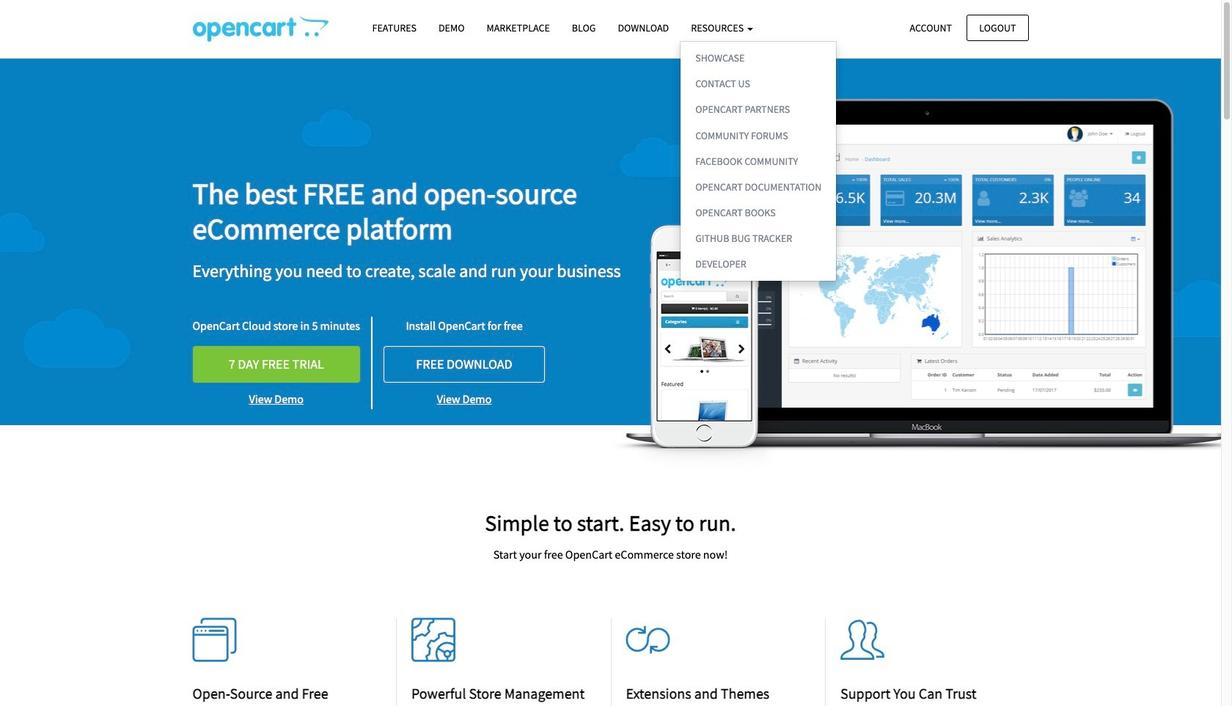 Task type: vqa. For each thing, say whether or not it's contained in the screenshot.
OpenCart - Open Source Shopping Cart Solution image
yes



Task type: describe. For each thing, give the bounding box(es) containing it.
opencart - open source shopping cart solution image
[[193, 15, 328, 42]]



